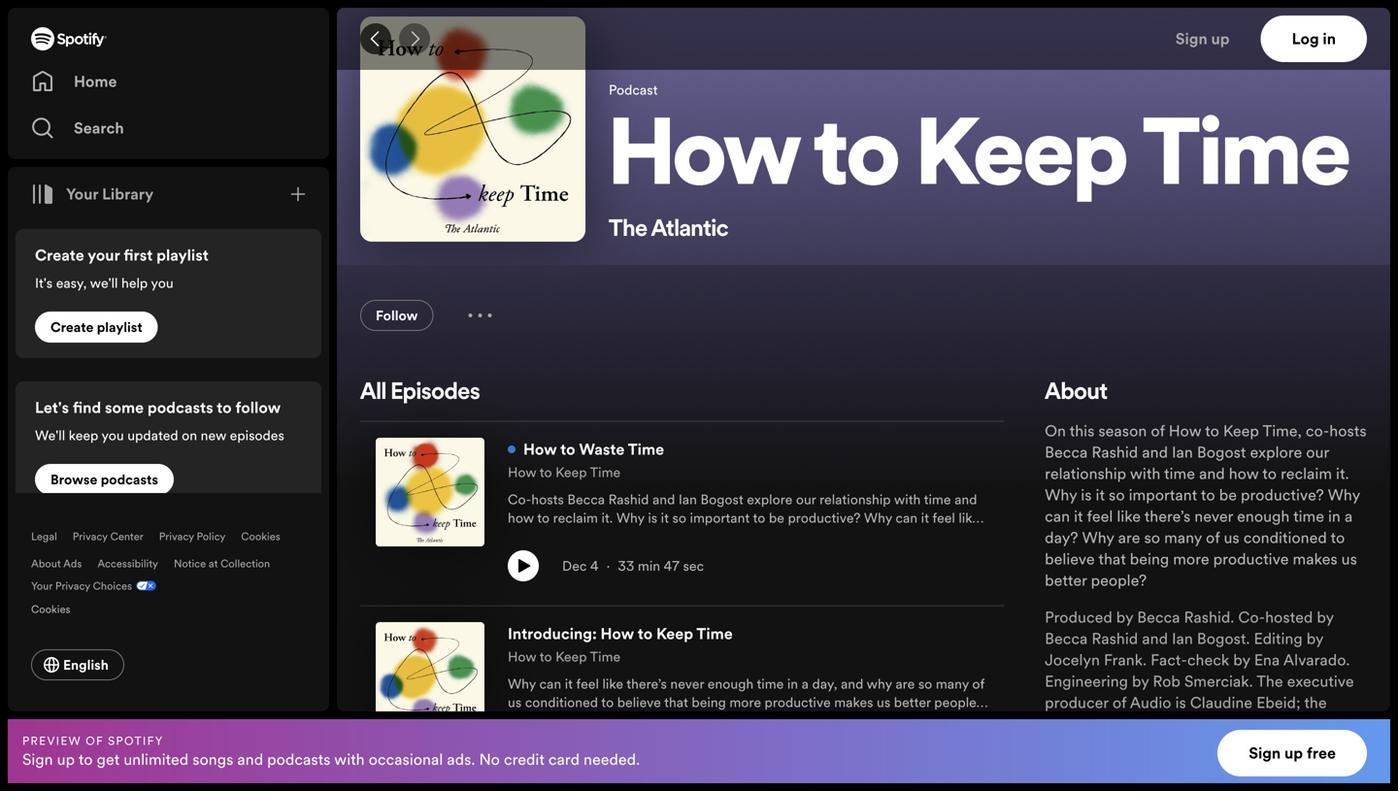 Task type: vqa. For each thing, say whether or not it's contained in the screenshot.
And
yes



Task type: locate. For each thing, give the bounding box(es) containing it.
podcasts up on
[[147, 397, 213, 418]]

by
[[1116, 607, 1133, 628], [1317, 607, 1334, 628], [1307, 628, 1324, 650], [1233, 650, 1250, 671], [1132, 671, 1149, 692]]

becca left season
[[1045, 442, 1088, 463]]

create inside create your first playlist it's easy, we'll help you
[[35, 245, 84, 266]]

time,
[[1263, 420, 1302, 442]]

0 vertical spatial how to keep time link
[[508, 461, 621, 483]]

cookies link up collection
[[241, 529, 280, 544]]

relationship
[[1045, 463, 1126, 485]]

1 horizontal spatial it
[[1096, 485, 1105, 506]]

time left a
[[1293, 506, 1324, 527]]

you inside create your first playlist it's easy, we'll help you
[[151, 274, 173, 292]]

how to keep time link down how to waste time
[[508, 461, 621, 483]]

create inside button
[[50, 318, 94, 336]]

many
[[1164, 527, 1202, 549]]

is right can
[[1081, 485, 1092, 506]]

claudine
[[1190, 692, 1253, 714]]

so up are
[[1109, 485, 1125, 506]]

becca
[[1045, 442, 1088, 463], [1137, 607, 1180, 628], [1045, 628, 1088, 650]]

dec
[[562, 557, 587, 575]]

up left 'log' on the right
[[1211, 28, 1230, 50]]

card
[[548, 749, 580, 770]]

of right the editor
[[1163, 714, 1177, 735]]

0 vertical spatial rashid
[[1092, 442, 1138, 463]]

keep inside how to keep time link
[[556, 463, 587, 482]]

how right season
[[1169, 420, 1201, 442]]

time
[[1143, 114, 1351, 207], [628, 439, 664, 460], [590, 463, 621, 482], [697, 623, 733, 645], [590, 648, 621, 666]]

sign for sign up free
[[1249, 743, 1281, 764]]

privacy up ads at the left bottom of the page
[[73, 529, 108, 544]]

1 horizontal spatial why
[[1082, 527, 1114, 549]]

your inside button
[[66, 184, 98, 205]]

0 horizontal spatial you
[[101, 426, 124, 445]]

it
[[1096, 485, 1105, 506], [1074, 506, 1083, 527]]

1 vertical spatial the
[[1257, 671, 1283, 692]]

log in
[[1292, 28, 1336, 50]]

1 horizontal spatial about
[[1045, 382, 1108, 405]]

0 vertical spatial you
[[151, 274, 173, 292]]

becca up 'fact-'
[[1137, 607, 1180, 628]]

credit
[[504, 749, 545, 770]]

reclaim
[[1281, 463, 1332, 485]]

it left like
[[1096, 485, 1105, 506]]

create your first playlist it's easy, we'll help you
[[35, 245, 209, 292]]

33 min 47 sec
[[618, 557, 704, 575]]

about for about ads
[[31, 556, 61, 571]]

episodes
[[391, 382, 480, 405]]

by right "hosted"
[[1317, 607, 1334, 628]]

people?
[[1091, 570, 1147, 591]]

0 vertical spatial the
[[609, 218, 647, 242]]

0 vertical spatial ian
[[1172, 442, 1193, 463]]

your down 'about ads' link
[[31, 579, 53, 593]]

all
[[360, 382, 386, 405]]

0 horizontal spatial cookies link
[[31, 597, 86, 618]]

1 vertical spatial ian
[[1172, 628, 1193, 650]]

new
[[201, 426, 226, 445]]

1 vertical spatial playlist
[[97, 318, 142, 336]]

0 horizontal spatial cookies
[[31, 602, 70, 617]]

how to keep time link
[[508, 461, 621, 483], [508, 646, 621, 667]]

sign inside 'top bar and user menu' element
[[1176, 28, 1208, 50]]

of right producer
[[1113, 692, 1127, 714]]

sign up button
[[1168, 16, 1261, 62]]

ian left 'bogost'
[[1172, 442, 1193, 463]]

keep
[[916, 114, 1128, 207], [1223, 420, 1259, 442], [556, 463, 587, 482], [656, 623, 693, 645], [556, 648, 587, 666]]

0 horizontal spatial is
[[1081, 485, 1092, 506]]

1 vertical spatial so
[[1144, 527, 1160, 549]]

a
[[1345, 506, 1353, 527]]

sign
[[1176, 28, 1208, 50], [1249, 743, 1281, 764], [22, 749, 53, 770]]

1 ian from the top
[[1172, 442, 1193, 463]]

sign up free
[[1249, 743, 1336, 764]]

productive?
[[1241, 485, 1324, 506]]

audio down smerciak.
[[1180, 714, 1222, 735]]

1 horizontal spatial with
[[1130, 463, 1161, 485]]

being
[[1130, 549, 1169, 570]]

it.
[[1336, 463, 1349, 485]]

0 horizontal spatial about
[[31, 556, 61, 571]]

podcasts inside let's find some podcasts to follow we'll keep you updated on new episodes
[[147, 397, 213, 418]]

1 horizontal spatial up
[[1211, 28, 1230, 50]]

ads.
[[447, 749, 475, 770]]

1 how to keep time link from the top
[[508, 461, 621, 483]]

1 vertical spatial how to keep time link
[[508, 646, 621, 667]]

in right 'log' on the right
[[1323, 28, 1336, 50]]

and inside "preview of spotify sign up to get unlimited songs and podcasts with occasional ads. no credit card needed."
[[237, 749, 263, 770]]

go forward image
[[407, 31, 422, 47]]

hosts
[[1329, 420, 1367, 442]]

you for first
[[151, 274, 173, 292]]

to
[[814, 114, 900, 207], [217, 397, 232, 418], [1205, 420, 1219, 442], [560, 439, 575, 460], [540, 463, 552, 482], [1262, 463, 1277, 485], [1201, 485, 1215, 506], [1331, 527, 1345, 549], [638, 623, 653, 645], [540, 648, 552, 666], [78, 749, 93, 770]]

the
[[609, 218, 647, 242], [1257, 671, 1283, 692]]

up left get
[[57, 749, 75, 770]]

create playlist button
[[35, 312, 158, 343]]

cookies up collection
[[241, 529, 280, 544]]

how right introducing:
[[601, 623, 634, 645]]

conditioned
[[1243, 527, 1327, 549]]

frank.
[[1104, 650, 1147, 671]]

why left are
[[1082, 527, 1114, 549]]

0 horizontal spatial playlist
[[97, 318, 142, 336]]

1 horizontal spatial your
[[66, 184, 98, 205]]

updated
[[127, 426, 178, 445]]

the up andrea
[[1257, 671, 1283, 692]]

of left spotify
[[86, 733, 104, 749]]

how to keep time link down introducing:
[[508, 646, 621, 667]]

1 vertical spatial about
[[31, 556, 61, 571]]

get
[[97, 749, 120, 770]]

0 vertical spatial create
[[35, 245, 84, 266]]

and right songs on the left bottom
[[237, 749, 263, 770]]

ian left bogost.
[[1172, 628, 1193, 650]]

enough
[[1237, 506, 1290, 527]]

feel
[[1087, 506, 1113, 527]]

browse podcasts link
[[35, 464, 174, 495]]

your left library
[[66, 184, 98, 205]]

how right new episode icon
[[523, 439, 557, 460]]

us
[[1224, 527, 1240, 549], [1341, 549, 1357, 570]]

by down people?
[[1116, 607, 1133, 628]]

0 horizontal spatial sign
[[22, 749, 53, 770]]

1 vertical spatial create
[[50, 318, 94, 336]]

why up day?
[[1045, 485, 1077, 506]]

rashid up the engineering
[[1092, 628, 1138, 650]]

of right season
[[1151, 420, 1165, 442]]

home link
[[31, 62, 306, 101]]

1 vertical spatial cookies
[[31, 602, 70, 617]]

1 horizontal spatial you
[[151, 274, 173, 292]]

with inside "preview of spotify sign up to get unlimited songs and podcasts with occasional ads. no credit card needed."
[[334, 749, 365, 770]]

1 horizontal spatial playlist
[[156, 245, 209, 266]]

our
[[1306, 442, 1329, 463]]

smerciak.
[[1184, 671, 1253, 692]]

california consumer privacy act (ccpa) opt-out icon image
[[132, 579, 156, 597]]

1 vertical spatial you
[[101, 426, 124, 445]]

playlist inside create playlist button
[[97, 318, 142, 336]]

2 how to keep time link from the top
[[508, 646, 621, 667]]

notice at collection link
[[174, 556, 270, 571]]

podcasts right songs on the left bottom
[[267, 749, 331, 770]]

1 vertical spatial your
[[31, 579, 53, 593]]

produced
[[1045, 607, 1112, 628]]

with up like
[[1130, 463, 1161, 485]]

help
[[121, 274, 148, 292]]

2 ian from the top
[[1172, 628, 1193, 650]]

about up this
[[1045, 382, 1108, 405]]

you inside let's find some podcasts to follow we'll keep you updated on new episodes
[[101, 426, 124, 445]]

this
[[1070, 420, 1095, 442]]

0 vertical spatial playlist
[[156, 245, 209, 266]]

your for your library
[[66, 184, 98, 205]]

follow
[[376, 306, 418, 325]]

1 vertical spatial rashid
[[1092, 628, 1138, 650]]

your
[[66, 184, 98, 205], [31, 579, 53, 593]]

to inside "preview of spotify sign up to get unlimited songs and podcasts with occasional ads. no credit card needed."
[[78, 749, 93, 770]]

the left atlantic
[[609, 218, 647, 242]]

1 vertical spatial in
[[1328, 506, 1341, 527]]

cookies down your privacy choices button
[[31, 602, 70, 617]]

engineering
[[1045, 671, 1128, 692]]

why down our
[[1328, 485, 1360, 506]]

with left occasional at left bottom
[[334, 749, 365, 770]]

podcasts down updated
[[101, 470, 158, 489]]

ian inside produced by becca rashid. co-hosted by becca rashid and ian bogost. editing by jocelyn frank. fact-check by ena alvarado. engineering by rob smerciak. the executive producer of audio is claudine ebeid; the managing editor of audio is andrea valdez.
[[1172, 628, 1193, 650]]

waste
[[579, 439, 625, 460]]

and left how
[[1199, 463, 1225, 485]]

at
[[209, 556, 218, 571]]

2 horizontal spatial up
[[1285, 743, 1303, 764]]

better
[[1045, 570, 1087, 591]]

rob
[[1153, 671, 1181, 692]]

by left ena
[[1233, 650, 1250, 671]]

0 horizontal spatial your
[[31, 579, 53, 593]]

how
[[609, 114, 799, 207], [1169, 420, 1201, 442], [523, 439, 557, 460], [508, 463, 536, 482], [601, 623, 634, 645], [508, 648, 536, 666]]

audio down 'fact-'
[[1130, 692, 1171, 714]]

about ads link
[[31, 556, 82, 571]]

so right are
[[1144, 527, 1160, 549]]

playlist right first
[[156, 245, 209, 266]]

you right keep
[[101, 426, 124, 445]]

produced by becca rashid. co-hosted by becca rashid and ian bogost. editing by jocelyn frank. fact-check by ena alvarado. engineering by rob smerciak. the executive producer of audio is claudine ebeid; the managing editor of audio is andrea valdez.
[[1045, 607, 1354, 735]]

0 horizontal spatial the
[[609, 218, 647, 242]]

on
[[1045, 420, 1066, 442]]

all episodes
[[360, 382, 480, 405]]

up left free
[[1285, 743, 1303, 764]]

about left ads at the left bottom of the page
[[31, 556, 61, 571]]

is inside on this season of how to keep time, co-hosts becca rashid and ian bogost explore our relationship with time and how to reclaim it. why is it so important to be productive? why can it feel like there's never enough time in a day? why are so many of us conditioned to believe that being more productive makes us better people?
[[1081, 485, 1092, 506]]

time up there's
[[1164, 463, 1195, 485]]

we'll
[[90, 274, 118, 292]]

audio
[[1130, 692, 1171, 714], [1180, 714, 1222, 735]]

fact-
[[1151, 650, 1187, 671]]

accessibility
[[97, 556, 158, 571]]

1 rashid from the top
[[1092, 442, 1138, 463]]

it right can
[[1074, 506, 1083, 527]]

of right many
[[1206, 527, 1220, 549]]

0 vertical spatial cookies
[[241, 529, 280, 544]]

0 vertical spatial cookies link
[[241, 529, 280, 544]]

policy
[[197, 529, 226, 544]]

spotify image
[[31, 27, 107, 50]]

1 horizontal spatial sign
[[1176, 28, 1208, 50]]

why
[[1045, 485, 1077, 506], [1328, 485, 1360, 506], [1082, 527, 1114, 549]]

47
[[664, 557, 680, 575]]

your for your privacy choices
[[31, 579, 53, 593]]

up for sign up
[[1211, 28, 1230, 50]]

cookies link down your privacy choices button
[[31, 597, 86, 618]]

0 horizontal spatial with
[[334, 749, 365, 770]]

home
[[74, 71, 117, 92]]

0 horizontal spatial up
[[57, 749, 75, 770]]

us down be
[[1224, 527, 1240, 549]]

0 vertical spatial with
[[1130, 463, 1161, 485]]

0 vertical spatial your
[[66, 184, 98, 205]]

2 rashid from the top
[[1092, 628, 1138, 650]]

1 vertical spatial podcasts
[[101, 470, 158, 489]]

about inside main element
[[31, 556, 61, 571]]

playlist down help
[[97, 318, 142, 336]]

up inside 'top bar and user menu' element
[[1211, 28, 1230, 50]]

create down "easy,"
[[50, 318, 94, 336]]

season
[[1099, 420, 1147, 442]]

us right makes
[[1341, 549, 1357, 570]]

and up rob
[[1142, 628, 1168, 650]]

2 horizontal spatial sign
[[1249, 743, 1281, 764]]

0 vertical spatial how to keep time
[[609, 114, 1351, 207]]

let's find some podcasts to follow we'll keep you updated on new episodes
[[35, 397, 284, 445]]

and inside produced by becca rashid. co-hosted by becca rashid and ian bogost. editing by jocelyn frank. fact-check by ena alvarado. engineering by rob smerciak. the executive producer of audio is claudine ebeid; the managing editor of audio is andrea valdez.
[[1142, 628, 1168, 650]]

andrea
[[1240, 714, 1291, 735]]

main element
[[8, 8, 329, 712]]

0 vertical spatial podcasts
[[147, 397, 213, 418]]

is left andrea
[[1225, 714, 1236, 735]]

0 vertical spatial in
[[1323, 28, 1336, 50]]

never
[[1195, 506, 1233, 527]]

0 horizontal spatial time
[[1164, 463, 1195, 485]]

create up "easy,"
[[35, 245, 84, 266]]

rashid right 'on'
[[1092, 442, 1138, 463]]

how to keep time link for introducing: how to keep time link on the bottom
[[508, 646, 621, 667]]

privacy up notice
[[159, 529, 194, 544]]

2 vertical spatial podcasts
[[267, 749, 331, 770]]

becca up the engineering
[[1045, 628, 1088, 650]]

0 vertical spatial about
[[1045, 382, 1108, 405]]

you right help
[[151, 274, 173, 292]]

log in button
[[1261, 16, 1367, 62]]

1 vertical spatial with
[[334, 749, 365, 770]]

rashid.
[[1184, 607, 1234, 628]]

sign up
[[1176, 28, 1230, 50]]

in left a
[[1328, 506, 1341, 527]]

1 horizontal spatial time
[[1293, 506, 1324, 527]]

search
[[74, 117, 124, 139]]

1 horizontal spatial the
[[1257, 671, 1283, 692]]

1 horizontal spatial so
[[1144, 527, 1160, 549]]

rashid inside produced by becca rashid. co-hosted by becca rashid and ian bogost. editing by jocelyn frank. fact-check by ena alvarado. engineering by rob smerciak. the executive producer of audio is claudine ebeid; the managing editor of audio is andrea valdez.
[[1092, 628, 1138, 650]]

create
[[35, 245, 84, 266], [50, 318, 94, 336]]

keep inside on this season of how to keep time, co-hosts becca rashid and ian bogost explore our relationship with time and how to reclaim it. why is it so important to be productive? why can it feel like there's never enough time in a day? why are so many of us conditioned to believe that being more productive makes us better people?
[[1223, 420, 1259, 442]]

be
[[1219, 485, 1237, 506]]

is left claudine
[[1175, 692, 1186, 714]]

how down new episode icon
[[508, 463, 536, 482]]

0 horizontal spatial so
[[1109, 485, 1125, 506]]

create for your
[[35, 245, 84, 266]]

browse podcasts
[[50, 470, 158, 489]]



Task type: describe. For each thing, give the bounding box(es) containing it.
by right editing
[[1307, 628, 1324, 650]]

co-
[[1238, 607, 1265, 628]]

privacy center link
[[73, 529, 143, 544]]

believe
[[1045, 549, 1095, 570]]

33
[[618, 557, 634, 575]]

keep
[[69, 426, 98, 445]]

0 horizontal spatial it
[[1074, 506, 1083, 527]]

sign inside "preview of spotify sign up to get unlimited songs and podcasts with occasional ads. no credit card needed."
[[22, 749, 53, 770]]

podcasts inside "preview of spotify sign up to get unlimited songs and podcasts with occasional ads. no credit card needed."
[[267, 749, 331, 770]]

privacy for privacy center
[[73, 529, 108, 544]]

how to waste time image
[[376, 438, 484, 547]]

let's
[[35, 397, 69, 418]]

editor
[[1118, 714, 1159, 735]]

needed.
[[584, 749, 640, 770]]

dec 4
[[562, 557, 599, 575]]

1 vertical spatial time
[[1293, 506, 1324, 527]]

1 horizontal spatial audio
[[1180, 714, 1222, 735]]

notice
[[174, 556, 206, 571]]

up inside "preview of spotify sign up to get unlimited songs and podcasts with occasional ads. no credit card needed."
[[57, 749, 75, 770]]

about for about
[[1045, 382, 1108, 405]]

makes
[[1293, 549, 1338, 570]]

0 vertical spatial so
[[1109, 485, 1125, 506]]

0 horizontal spatial us
[[1224, 527, 1240, 549]]

check
[[1187, 650, 1229, 671]]

log
[[1292, 28, 1319, 50]]

rashid inside on this season of how to keep time, co-hosts becca rashid and ian bogost explore our relationship with time and how to reclaim it. why is it so important to be productive? why can it feel like there's never enough time in a day? why are so many of us conditioned to believe that being more productive makes us better people?
[[1092, 442, 1138, 463]]

new episode image
[[508, 446, 516, 453]]

follow button
[[360, 300, 433, 331]]

with inside on this season of how to keep time, co-hosts becca rashid and ian bogost explore our relationship with time and how to reclaim it. why is it so important to be productive? why can it feel like there's never enough time in a day? why are so many of us conditioned to believe that being more productive makes us better people?
[[1130, 463, 1161, 485]]

go back image
[[368, 31, 384, 47]]

privacy policy link
[[159, 529, 226, 544]]

1 horizontal spatial cookies link
[[241, 529, 280, 544]]

4
[[590, 557, 599, 575]]

the
[[1304, 692, 1327, 714]]

producer
[[1045, 692, 1109, 714]]

how to waste time link
[[508, 438, 664, 461]]

free
[[1307, 743, 1336, 764]]

preview of spotify sign up to get unlimited songs and podcasts with occasional ads. no credit card needed.
[[22, 733, 640, 770]]

how
[[1229, 463, 1259, 485]]

how up atlantic
[[609, 114, 799, 207]]

executive
[[1287, 671, 1354, 692]]

playlist inside create your first playlist it's easy, we'll help you
[[156, 245, 209, 266]]

hosted
[[1265, 607, 1313, 628]]

no
[[479, 749, 500, 770]]

1 vertical spatial cookies link
[[31, 597, 86, 618]]

in inside button
[[1323, 28, 1336, 50]]

top bar and user menu element
[[337, 8, 1390, 70]]

how to keep time image
[[360, 17, 585, 242]]

how inside on this season of how to keep time, co-hosts becca rashid and ian bogost explore our relationship with time and how to reclaim it. why is it so important to be productive? why can it feel like there's never enough time in a day? why are so many of us conditioned to believe that being more productive makes us better people?
[[1169, 420, 1201, 442]]

1 horizontal spatial us
[[1341, 549, 1357, 570]]

up for sign up free
[[1285, 743, 1303, 764]]

some
[[105, 397, 144, 418]]

0 horizontal spatial why
[[1045, 485, 1077, 506]]

becca inside on this season of how to keep time, co-hosts becca rashid and ian bogost explore our relationship with time and how to reclaim it. why is it so important to be productive? why can it feel like there's never enough time in a day? why are so many of us conditioned to believe that being more productive makes us better people?
[[1045, 442, 1088, 463]]

spotify
[[108, 733, 164, 749]]

your
[[87, 245, 120, 266]]

can
[[1045, 506, 1070, 527]]

ian inside on this season of how to keep time, co-hosts becca rashid and ian bogost explore our relationship with time and how to reclaim it. why is it so important to be productive? why can it feel like there's never enough time in a day? why are so many of us conditioned to believe that being more productive makes us better people?
[[1172, 442, 1193, 463]]

1 horizontal spatial is
[[1175, 692, 1186, 714]]

you for some
[[101, 426, 124, 445]]

privacy center
[[73, 529, 143, 544]]

atlantic
[[651, 218, 729, 242]]

1 vertical spatial how to keep time
[[508, 463, 621, 482]]

ena
[[1254, 650, 1280, 671]]

on
[[182, 426, 197, 445]]

your privacy choices
[[31, 579, 132, 593]]

alvarado.
[[1283, 650, 1350, 671]]

legal link
[[31, 529, 57, 544]]

the atlantic
[[609, 218, 729, 242]]

follow
[[235, 397, 281, 418]]

more
[[1173, 549, 1209, 570]]

english
[[63, 656, 109, 674]]

1 horizontal spatial cookies
[[241, 529, 280, 544]]

2 horizontal spatial is
[[1225, 714, 1236, 735]]

how down introducing:
[[508, 648, 536, 666]]

your library button
[[23, 175, 161, 214]]

to inside let's find some podcasts to follow we'll keep you updated on new episodes
[[217, 397, 232, 418]]

that
[[1099, 549, 1126, 570]]

create for playlist
[[50, 318, 94, 336]]

0 horizontal spatial audio
[[1130, 692, 1171, 714]]

privacy for privacy policy
[[159, 529, 194, 544]]

co-
[[1306, 420, 1329, 442]]

songs
[[192, 749, 233, 770]]

how to waste time
[[523, 439, 664, 460]]

find
[[73, 397, 101, 418]]

privacy policy
[[159, 529, 226, 544]]

of inside "preview of spotify sign up to get unlimited songs and podcasts with occasional ads. no credit card needed."
[[86, 733, 104, 749]]

by left rob
[[1132, 671, 1149, 692]]

ads
[[63, 556, 82, 571]]

introducing: how to keep time image
[[376, 622, 484, 731]]

choices
[[93, 579, 132, 593]]

jocelyn
[[1045, 650, 1100, 671]]

managing
[[1045, 714, 1114, 735]]

easy,
[[56, 274, 87, 292]]

it's
[[35, 274, 53, 292]]

unlimited
[[124, 749, 189, 770]]

ebeid;
[[1256, 692, 1301, 714]]

we'll
[[35, 426, 65, 445]]

legal
[[31, 529, 57, 544]]

explore
[[1250, 442, 1302, 463]]

there's
[[1144, 506, 1191, 527]]

occasional
[[369, 749, 443, 770]]

to inside the "how to waste time" link
[[560, 439, 575, 460]]

collection
[[221, 556, 270, 571]]

like
[[1117, 506, 1141, 527]]

your library
[[66, 184, 154, 205]]

sign for sign up
[[1176, 28, 1208, 50]]

privacy down ads at the left bottom of the page
[[55, 579, 90, 593]]

on this season of how to keep time, co-hosts becca rashid and ian bogost explore our relationship with time and how to reclaim it. why is it so important to be productive? why can it feel like there's never enough time in a day? why are so many of us conditioned to believe that being more productive makes us better people?
[[1045, 420, 1367, 591]]

in inside on this season of how to keep time, co-hosts becca rashid and ian bogost explore our relationship with time and how to reclaim it. why is it so important to be productive? why can it feel like there's never enough time in a day? why are so many of us conditioned to believe that being more productive makes us better people?
[[1328, 506, 1341, 527]]

2 horizontal spatial why
[[1328, 485, 1360, 506]]

the inside produced by becca rashid. co-hosted by becca rashid and ian bogost. editing by jocelyn frank. fact-check by ena alvarado. engineering by rob smerciak. the executive producer of audio is claudine ebeid; the managing editor of audio is andrea valdez.
[[1257, 671, 1283, 692]]

introducing:
[[508, 623, 597, 645]]

notice at collection
[[174, 556, 270, 571]]

are
[[1118, 527, 1140, 549]]

create playlist
[[50, 318, 142, 336]]

how to keep time link for the "how to waste time" link on the bottom of the page
[[508, 461, 621, 483]]

browse
[[50, 470, 97, 489]]

sec
[[683, 557, 704, 575]]

0 vertical spatial time
[[1164, 463, 1195, 485]]

podcast
[[609, 80, 658, 99]]

and up important
[[1142, 442, 1168, 463]]

first
[[124, 245, 153, 266]]



